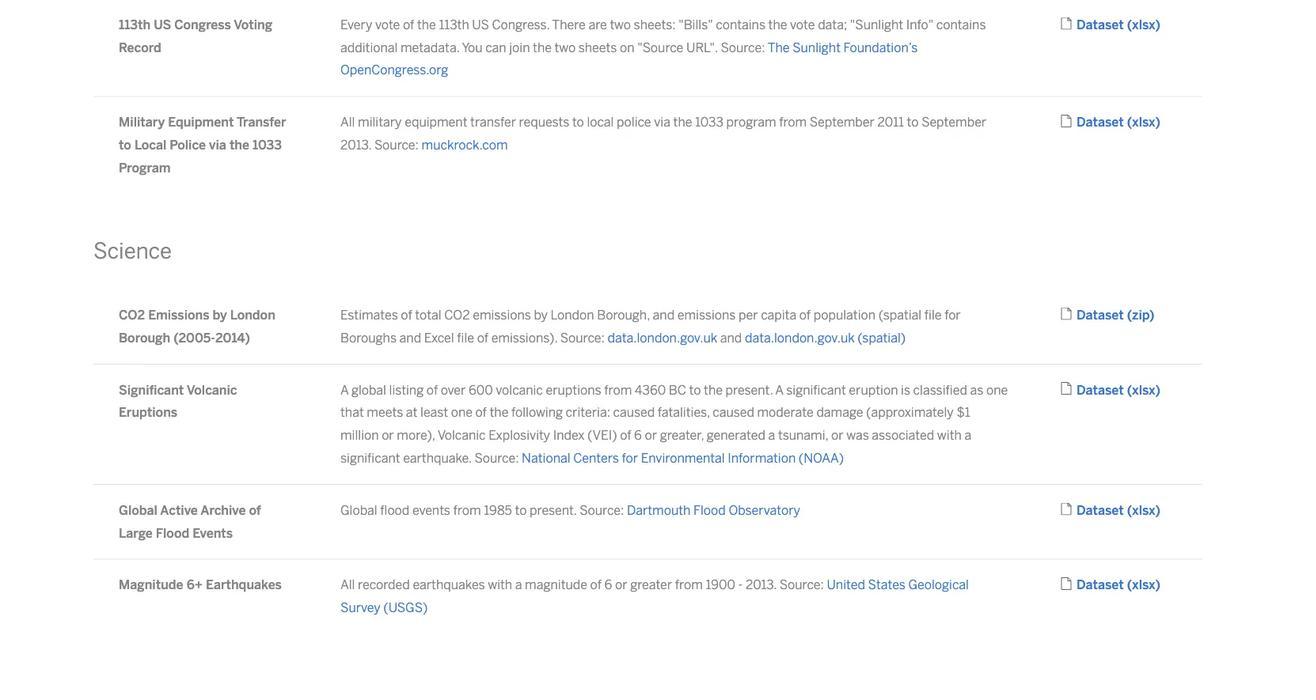 Task type: locate. For each thing, give the bounding box(es) containing it.
2013. down the military
[[341, 138, 372, 153]]

1 horizontal spatial flood
[[694, 503, 726, 518]]

1 caused from the left
[[613, 406, 655, 421]]

estimates
[[341, 308, 398, 323]]

by up the emissions).
[[534, 308, 548, 323]]

3 xlsx from the top
[[1132, 383, 1156, 398]]

of left over at the left bottom of the page
[[427, 383, 438, 398]]

of up metadata.
[[403, 17, 414, 32]]

the up the
[[769, 17, 788, 32]]

volcanic inside "significant volcanic eruptions"
[[187, 383, 237, 398]]

0 vertical spatial for
[[945, 308, 961, 323]]

1033 left program
[[695, 115, 724, 130]]

0 horizontal spatial london
[[230, 308, 275, 323]]

events
[[193, 526, 233, 541]]

2 xlsx from the top
[[1132, 115, 1156, 130]]

global
[[119, 503, 157, 518], [341, 503, 377, 518]]

from inside all military equipment transfer requests to local police via the 1033 program from september 2011 to september 2013. source:
[[779, 115, 807, 130]]

file right (spatial
[[925, 308, 942, 323]]

1 all from the top
[[341, 115, 355, 130]]

0 horizontal spatial and
[[400, 331, 421, 346]]

1 horizontal spatial via
[[654, 115, 671, 130]]

1 horizontal spatial 6
[[634, 428, 642, 443]]

dataset ( xlsx ) for "sunlight
[[1077, 17, 1161, 32]]

contains up url".
[[716, 17, 766, 32]]

0 vertical spatial one
[[987, 383, 1008, 398]]

1 vertical spatial via
[[209, 138, 226, 153]]

the right police at top
[[674, 115, 692, 130]]

via down the equipment
[[209, 138, 226, 153]]

113th up record
[[119, 17, 151, 32]]

2 london from the left
[[551, 308, 594, 323]]

caused up generated on the bottom right
[[713, 406, 755, 421]]

2 vote from the left
[[790, 17, 815, 32]]

dataset for for
[[1077, 308, 1124, 323]]

1 vote from the left
[[375, 17, 400, 32]]

1 vertical spatial volcanic
[[438, 428, 486, 443]]

capita
[[761, 308, 797, 323]]

criteria:
[[566, 406, 611, 421]]

equipment
[[168, 115, 234, 130]]

and up data.london.gov.uk link
[[653, 308, 675, 323]]

classified
[[914, 383, 968, 398]]

1 global from the left
[[119, 503, 157, 518]]

113th up you
[[439, 17, 469, 32]]

1 vertical spatial for
[[622, 451, 638, 466]]

0 horizontal spatial 113th
[[119, 17, 151, 32]]

one down over at the left bottom of the page
[[451, 406, 473, 421]]

present. up moderate
[[726, 383, 773, 398]]

all military equipment transfer requests to local police via the 1033 program from september 2011 to september 2013. source:
[[341, 115, 987, 153]]

source: inside every vote of the 113th us congress. there are two sheets: "bills" contains the vote data; "sunlight info" contains additional metadata. you can join the two sheets on "source url". source:
[[721, 40, 765, 55]]

present. down national
[[530, 503, 577, 518]]

of left total
[[401, 308, 412, 323]]

6 left greater
[[605, 578, 612, 593]]

) for for
[[1150, 308, 1155, 323]]

co2
[[119, 308, 145, 323], [444, 308, 470, 323]]

a global listing of over 600 volcanic eruptions from 4360 bc to the present. a significant eruption is classified as one that meets at least one of the following criteria: caused fatalities, caused moderate damage (approximately $1 million or more), volcanic explosivity index (vei) of 6 or greater, generated a tsunami, or was associated with a significant earthquake. source:
[[341, 383, 1008, 466]]

2 global from the left
[[341, 503, 377, 518]]

the
[[768, 40, 790, 55]]

data.london.gov.uk
[[608, 331, 718, 346], [745, 331, 855, 346]]

significant down million
[[341, 451, 400, 466]]

centers
[[573, 451, 619, 466]]

or left was
[[831, 428, 844, 443]]

congress
[[174, 17, 231, 32]]

xlsx for "sunlight
[[1132, 17, 1156, 32]]

0 horizontal spatial co2
[[119, 308, 145, 323]]

fatalities,
[[658, 406, 710, 421]]

0 horizontal spatial for
[[622, 451, 638, 466]]

) for september
[[1156, 115, 1161, 130]]

two down there
[[555, 40, 576, 55]]

0 vertical spatial volcanic
[[187, 383, 237, 398]]

of
[[403, 17, 414, 32], [401, 308, 412, 323], [800, 308, 811, 323], [477, 331, 489, 346], [427, 383, 438, 398], [476, 406, 487, 421], [620, 428, 632, 443], [249, 503, 261, 518], [590, 578, 602, 593]]

emissions up the emissions).
[[473, 308, 531, 323]]

volcanic down (2005-
[[187, 383, 237, 398]]

6 ( from the top
[[1127, 578, 1132, 593]]

1 vertical spatial 1033
[[253, 138, 282, 153]]

0 vertical spatial present.
[[726, 383, 773, 398]]

(2005-
[[174, 331, 215, 346]]

from left 1900
[[675, 578, 703, 593]]

global inside global active archive of large flood events
[[119, 503, 157, 518]]

september left 2011
[[810, 115, 875, 130]]

emissions left per on the top right of the page
[[678, 308, 736, 323]]

2 all from the top
[[341, 578, 355, 593]]

0 horizontal spatial data.london.gov.uk
[[608, 331, 718, 346]]

dartmouth
[[627, 503, 691, 518]]

london left borough,
[[551, 308, 594, 323]]

1 113th from the left
[[119, 17, 151, 32]]

"bills"
[[679, 17, 713, 32]]

for
[[945, 308, 961, 323], [622, 451, 638, 466]]

active
[[160, 503, 198, 518]]

via inside all military equipment transfer requests to local police via the 1033 program from september 2011 to september 2013. source:
[[654, 115, 671, 130]]

0 horizontal spatial 6
[[605, 578, 612, 593]]

dataset for eruption
[[1077, 383, 1124, 398]]

1 horizontal spatial file
[[925, 308, 942, 323]]

1 horizontal spatial global
[[341, 503, 377, 518]]

source: down borough,
[[561, 331, 605, 346]]

meets
[[367, 406, 403, 421]]

1 xlsx from the top
[[1132, 17, 1156, 32]]

2013. right -
[[746, 578, 777, 593]]

0 horizontal spatial us
[[154, 17, 171, 32]]

0 horizontal spatial contains
[[716, 17, 766, 32]]

greater
[[630, 578, 672, 593]]

0 vertical spatial file
[[925, 308, 942, 323]]

volcanic inside a global listing of over 600 volcanic eruptions from 4360 bc to the present. a significant eruption is classified as one that meets at least one of the following criteria: caused fatalities, caused moderate damage (approximately $1 million or more), volcanic explosivity index (vei) of 6 or greater, generated a tsunami, or was associated with a significant earthquake. source:
[[438, 428, 486, 443]]

co2 right total
[[444, 308, 470, 323]]

4 ( from the top
[[1127, 383, 1132, 398]]

0 vertical spatial via
[[654, 115, 671, 130]]

by
[[213, 308, 227, 323], [534, 308, 548, 323]]

military
[[358, 115, 402, 130]]

london inside estimates of total co2 emissions by london borough, and emissions per capita of population (spatial file for boroughs and excel file of emissions). source:
[[551, 308, 594, 323]]

source: down the "explosivity"
[[475, 451, 519, 466]]

with right "earthquakes"
[[488, 578, 512, 593]]

of left the emissions).
[[477, 331, 489, 346]]

and down per on the top right of the page
[[720, 331, 742, 346]]

magnitude
[[525, 578, 588, 593]]

from left 4360
[[604, 383, 632, 398]]

0 horizontal spatial with
[[488, 578, 512, 593]]

military equipment transfer to local police via the 1033 program
[[119, 115, 286, 175]]

0 horizontal spatial global
[[119, 503, 157, 518]]

) for "sunlight
[[1156, 17, 1161, 32]]

0 horizontal spatial two
[[555, 40, 576, 55]]

co2 up borough
[[119, 308, 145, 323]]

0 vertical spatial 1033
[[695, 115, 724, 130]]

1 vertical spatial one
[[451, 406, 473, 421]]

1 data.london.gov.uk from the left
[[608, 331, 718, 346]]

0 vertical spatial all
[[341, 115, 355, 130]]

1 vertical spatial 2013.
[[746, 578, 777, 593]]

science
[[93, 238, 172, 264]]

0 horizontal spatial 1033
[[253, 138, 282, 153]]

united states geological survey (usgs)
[[341, 578, 969, 616]]

emissions
[[473, 308, 531, 323], [678, 308, 736, 323]]

1 horizontal spatial us
[[472, 17, 489, 32]]

1 vertical spatial significant
[[341, 451, 400, 466]]

observatory
[[729, 503, 801, 518]]

2 september from the left
[[922, 115, 987, 130]]

source:
[[721, 40, 765, 55], [374, 138, 419, 153], [561, 331, 605, 346], [475, 451, 519, 466], [580, 503, 624, 518], [780, 578, 824, 593]]

1 by from the left
[[213, 308, 227, 323]]

1 horizontal spatial volcanic
[[438, 428, 486, 443]]

2 dataset ( xlsx ) from the top
[[1077, 115, 1161, 130]]

a
[[769, 428, 776, 443], [965, 428, 972, 443], [515, 578, 522, 593]]

or left greater
[[615, 578, 628, 593]]

1 horizontal spatial 2013.
[[746, 578, 777, 593]]

data.london.gov.uk down capita
[[745, 331, 855, 346]]

with down $1
[[937, 428, 962, 443]]

2 horizontal spatial a
[[965, 428, 972, 443]]

0 horizontal spatial caused
[[613, 406, 655, 421]]

the down "transfer"
[[230, 138, 249, 153]]

you
[[462, 40, 483, 55]]

file right excel
[[457, 331, 474, 346]]

1 horizontal spatial contains
[[937, 17, 986, 32]]

was
[[847, 428, 869, 443]]

flood inside global active archive of large flood events
[[156, 526, 189, 541]]

4 dataset from the top
[[1077, 383, 1124, 398]]

6 dataset from the top
[[1077, 578, 1124, 593]]

emissions
[[148, 308, 210, 323]]

1 horizontal spatial 113th
[[439, 17, 469, 32]]

to
[[572, 115, 584, 130], [907, 115, 919, 130], [119, 138, 131, 153], [689, 383, 701, 398], [515, 503, 527, 518]]

1 horizontal spatial present.
[[726, 383, 773, 398]]

join
[[509, 40, 530, 55]]

military
[[119, 115, 165, 130]]

all for all military equipment transfer requests to local police via the 1033 program from september 2011 to september 2013. source:
[[341, 115, 355, 130]]

0 horizontal spatial via
[[209, 138, 226, 153]]

0 horizontal spatial present.
[[530, 503, 577, 518]]

2 contains from the left
[[937, 17, 986, 32]]

national centers for environmental information (noaa) link
[[522, 451, 844, 466]]

0 horizontal spatial vote
[[375, 17, 400, 32]]

0 horizontal spatial a
[[341, 383, 349, 398]]

every
[[341, 17, 372, 32]]

that
[[341, 406, 364, 421]]

significant
[[787, 383, 846, 398], [341, 451, 400, 466]]

)
[[1156, 17, 1161, 32], [1156, 115, 1161, 130], [1150, 308, 1155, 323], [1156, 383, 1161, 398], [1156, 503, 1161, 518], [1156, 578, 1161, 593]]

1033 down "transfer"
[[253, 138, 282, 153]]

sunlight
[[793, 40, 841, 55]]

source: left the
[[721, 40, 765, 55]]

a left magnitude at bottom
[[515, 578, 522, 593]]

0 vertical spatial with
[[937, 428, 962, 443]]

the right join
[[533, 40, 552, 55]]

3 dataset ( xlsx ) from the top
[[1077, 383, 1161, 398]]

1 vertical spatial two
[[555, 40, 576, 55]]

4 dataset ( xlsx ) from the top
[[1077, 503, 1161, 518]]

recorded
[[358, 578, 410, 593]]

2 caused from the left
[[713, 406, 755, 421]]

one right as
[[987, 383, 1008, 398]]

1 co2 from the left
[[119, 308, 145, 323]]

0 vertical spatial two
[[610, 17, 631, 32]]

0 horizontal spatial a
[[515, 578, 522, 593]]

global up "large"
[[119, 503, 157, 518]]

the down 600
[[490, 406, 509, 421]]

1033 inside all military equipment transfer requests to local police via the 1033 program from september 2011 to september 2013. source:
[[695, 115, 724, 130]]

source: down the military
[[374, 138, 419, 153]]

1 horizontal spatial co2
[[444, 308, 470, 323]]

1 horizontal spatial with
[[937, 428, 962, 443]]

of right capita
[[800, 308, 811, 323]]

113th inside 113th us congress voting record
[[119, 17, 151, 32]]

transfer
[[470, 115, 516, 130]]

associated
[[872, 428, 935, 443]]

a down $1
[[965, 428, 972, 443]]

file
[[925, 308, 942, 323], [457, 331, 474, 346]]

6 inside a global listing of over 600 volcanic eruptions from 4360 bc to the present. a significant eruption is classified as one that meets at least one of the following criteria: caused fatalities, caused moderate damage (approximately $1 million or more), volcanic explosivity index (vei) of 6 or greater, generated a tsunami, or was associated with a significant earthquake. source:
[[634, 428, 642, 443]]

to inside military equipment transfer to local police via the 1033 program
[[119, 138, 131, 153]]

global left flood
[[341, 503, 377, 518]]

url".
[[687, 40, 718, 55]]

us up record
[[154, 17, 171, 32]]

flood right dartmouth on the bottom of the page
[[694, 503, 726, 518]]

us inside 113th us congress voting record
[[154, 17, 171, 32]]

two
[[610, 17, 631, 32], [555, 40, 576, 55]]

united states geological survey (usgs) link
[[341, 578, 969, 616]]

dataset ( xlsx )
[[1077, 17, 1161, 32], [1077, 115, 1161, 130], [1077, 383, 1161, 398], [1077, 503, 1161, 518], [1077, 578, 1161, 593]]

a up 'that'
[[341, 383, 349, 398]]

with inside a global listing of over 600 volcanic eruptions from 4360 bc to the present. a significant eruption is classified as one that meets at least one of the following criteria: caused fatalities, caused moderate damage (approximately $1 million or more), volcanic explosivity index (vei) of 6 or greater, generated a tsunami, or was associated with a significant earthquake. source:
[[937, 428, 962, 443]]

2 a from the left
[[776, 383, 784, 398]]

and left excel
[[400, 331, 421, 346]]

113th us congress voting record
[[119, 17, 273, 55]]

xlsx for september
[[1132, 115, 1156, 130]]

significant up 'damage'
[[787, 383, 846, 398]]

0 horizontal spatial 2013.
[[341, 138, 372, 153]]

magnitude
[[119, 578, 183, 593]]

0 horizontal spatial september
[[810, 115, 875, 130]]

caused down 4360
[[613, 406, 655, 421]]

september right 2011
[[922, 115, 987, 130]]

excel
[[424, 331, 454, 346]]

for right (spatial
[[945, 308, 961, 323]]

global for global active archive of large flood events
[[119, 503, 157, 518]]

via right police at top
[[654, 115, 671, 130]]

2 us from the left
[[472, 17, 489, 32]]

us up you
[[472, 17, 489, 32]]

local
[[135, 138, 167, 153]]

1 horizontal spatial data.london.gov.uk
[[745, 331, 855, 346]]

of right archive
[[249, 503, 261, 518]]

5 dataset ( xlsx ) from the top
[[1077, 578, 1161, 593]]

vote
[[375, 17, 400, 32], [790, 17, 815, 32]]

0 horizontal spatial by
[[213, 308, 227, 323]]

of inside every vote of the 113th us congress. there are two sheets: "bills" contains the vote data; "sunlight info" contains additional metadata. you can join the two sheets on "source url". source:
[[403, 17, 414, 32]]

3 ( from the top
[[1127, 308, 1132, 323]]

1 vertical spatial present.
[[530, 503, 577, 518]]

1 london from the left
[[230, 308, 275, 323]]

1 vertical spatial all
[[341, 578, 355, 593]]

0 horizontal spatial significant
[[341, 451, 400, 466]]

6
[[634, 428, 642, 443], [605, 578, 612, 593]]

a up moderate
[[776, 383, 784, 398]]

0 horizontal spatial flood
[[156, 526, 189, 541]]

xlsx
[[1132, 17, 1156, 32], [1132, 115, 1156, 130], [1132, 383, 1156, 398], [1132, 503, 1156, 518], [1132, 578, 1156, 593]]

1 horizontal spatial vote
[[790, 17, 815, 32]]

contains right info"
[[937, 17, 986, 32]]

2 113th from the left
[[439, 17, 469, 32]]

more),
[[397, 428, 435, 443]]

two right are
[[610, 17, 631, 32]]

co2 inside co2 emissions by london borough (2005-2014)
[[119, 308, 145, 323]]

1 horizontal spatial london
[[551, 308, 594, 323]]

magnitude 6+ earthquakes
[[119, 578, 282, 593]]

program
[[119, 160, 171, 175]]

1 horizontal spatial september
[[922, 115, 987, 130]]

present. inside a global listing of over 600 volcanic eruptions from 4360 bc to the present. a significant eruption is classified as one that meets at least one of the following criteria: caused fatalities, caused moderate damage (approximately $1 million or more), volcanic explosivity index (vei) of 6 or greater, generated a tsunami, or was associated with a significant earthquake. source:
[[726, 383, 773, 398]]

muckrock.com
[[422, 138, 508, 153]]

by up the 2014)
[[213, 308, 227, 323]]

1 dataset ( xlsx ) from the top
[[1077, 17, 1161, 32]]

1985
[[484, 503, 512, 518]]

by inside co2 emissions by london borough (2005-2014)
[[213, 308, 227, 323]]

0 horizontal spatial file
[[457, 331, 474, 346]]

from left 1985
[[453, 503, 481, 518]]

2 by from the left
[[534, 308, 548, 323]]

requests
[[519, 115, 570, 130]]

2 dataset from the top
[[1077, 115, 1124, 130]]

global active archive of large flood events
[[119, 503, 261, 541]]

1 emissions from the left
[[473, 308, 531, 323]]

least
[[421, 406, 448, 421]]

all up survey on the bottom
[[341, 578, 355, 593]]

1 horizontal spatial by
[[534, 308, 548, 323]]

eruptions
[[546, 383, 602, 398]]

the right bc
[[704, 383, 723, 398]]

0 vertical spatial 2013.
[[341, 138, 372, 153]]

vote up sunlight on the right top of page
[[790, 17, 815, 32]]

from right program
[[779, 115, 807, 130]]

1 vertical spatial flood
[[156, 526, 189, 541]]

1 horizontal spatial a
[[776, 383, 784, 398]]

1 horizontal spatial 1033
[[695, 115, 724, 130]]

0 horizontal spatial emissions
[[473, 308, 531, 323]]

1 ( from the top
[[1127, 17, 1132, 32]]

all inside all military equipment transfer requests to local police via the 1033 program from september 2011 to september 2013. source:
[[341, 115, 355, 130]]

flood down active
[[156, 526, 189, 541]]

1 horizontal spatial emissions
[[678, 308, 736, 323]]

data.london.gov.uk down borough,
[[608, 331, 718, 346]]

on
[[620, 40, 635, 55]]

a up information on the bottom of page
[[769, 428, 776, 443]]

all
[[341, 115, 355, 130], [341, 578, 355, 593]]

( for september
[[1127, 115, 1132, 130]]

2 co2 from the left
[[444, 308, 470, 323]]

vote up 'additional'
[[375, 17, 400, 32]]

1 vertical spatial with
[[488, 578, 512, 593]]

index
[[553, 428, 585, 443]]

following
[[512, 406, 563, 421]]

metadata.
[[401, 40, 460, 55]]

of down 600
[[476, 406, 487, 421]]

1 us from the left
[[154, 17, 171, 32]]

1 dataset from the top
[[1077, 17, 1124, 32]]

1033
[[695, 115, 724, 130], [253, 138, 282, 153]]

0 horizontal spatial volcanic
[[187, 383, 237, 398]]

0 vertical spatial 6
[[634, 428, 642, 443]]

2 ( from the top
[[1127, 115, 1132, 130]]

london
[[230, 308, 275, 323], [551, 308, 594, 323]]

all left the military
[[341, 115, 355, 130]]

london up the 2014)
[[230, 308, 275, 323]]

6 right the (vei)
[[634, 428, 642, 443]]

present.
[[726, 383, 773, 398], [530, 503, 577, 518]]

volcanic up earthquake.
[[438, 428, 486, 443]]

1 horizontal spatial for
[[945, 308, 961, 323]]

1 horizontal spatial caused
[[713, 406, 755, 421]]

the inside all military equipment transfer requests to local police via the 1033 program from september 2011 to september 2013. source:
[[674, 115, 692, 130]]

3 dataset from the top
[[1077, 308, 1124, 323]]

flood
[[694, 503, 726, 518], [156, 526, 189, 541]]

0 vertical spatial flood
[[694, 503, 726, 518]]

for right centers
[[622, 451, 638, 466]]

0 vertical spatial significant
[[787, 383, 846, 398]]



Task type: describe. For each thing, give the bounding box(es) containing it.
1 horizontal spatial significant
[[787, 383, 846, 398]]

source: left united
[[780, 578, 824, 593]]

large
[[119, 526, 153, 541]]

of right the (vei)
[[620, 428, 632, 443]]

1 a from the left
[[341, 383, 349, 398]]

local
[[587, 115, 614, 130]]

equipment
[[405, 115, 468, 130]]

dataset for "sunlight
[[1077, 17, 1124, 32]]

1033 inside military equipment transfer to local police via the 1033 program
[[253, 138, 282, 153]]

xlsx for eruption
[[1132, 383, 1156, 398]]

113th inside every vote of the 113th us congress. there are two sheets: "bills" contains the vote data; "sunlight info" contains additional metadata. you can join the two sheets on "source url". source:
[[439, 17, 469, 32]]

can
[[486, 40, 507, 55]]

1 horizontal spatial and
[[653, 308, 675, 323]]

for inside estimates of total co2 emissions by london borough, and emissions per capita of population (spatial file for boroughs and excel file of emissions). source:
[[945, 308, 961, 323]]

4 xlsx from the top
[[1132, 503, 1156, 518]]

1 contains from the left
[[716, 17, 766, 32]]

information
[[728, 451, 796, 466]]

co2 emissions by london borough (2005-2014)
[[119, 308, 275, 346]]

of inside global active archive of large flood events
[[249, 503, 261, 518]]

dartmouth flood observatory link
[[627, 503, 801, 518]]

2 horizontal spatial and
[[720, 331, 742, 346]]

all for all recorded earthquakes with a magnitude of 6 or greater from 1900 - 2013. source:
[[341, 578, 355, 593]]

( for "sunlight
[[1127, 17, 1132, 32]]

( for eruption
[[1127, 383, 1132, 398]]

police
[[170, 138, 206, 153]]

the inside military equipment transfer to local police via the 1033 program
[[230, 138, 249, 153]]

generated
[[707, 428, 766, 443]]

estimates of total co2 emissions by london borough, and emissions per capita of population (spatial file for boroughs and excel file of emissions). source:
[[341, 308, 961, 346]]

national
[[522, 451, 571, 466]]

of right magnitude at bottom
[[590, 578, 602, 593]]

global for global flood events from 1985 to present. source: dartmouth flood observatory
[[341, 503, 377, 518]]

greater,
[[660, 428, 704, 443]]

the up metadata.
[[417, 17, 436, 32]]

population
[[814, 308, 876, 323]]

to inside a global listing of over 600 volcanic eruptions from 4360 bc to the present. a significant eruption is classified as one that meets at least one of the following criteria: caused fatalities, caused moderate damage (approximately $1 million or more), volcanic explosivity index (vei) of 6 or greater, generated a tsunami, or was associated with a significant earthquake. source:
[[689, 383, 701, 398]]

2 data.london.gov.uk from the left
[[745, 331, 855, 346]]

per
[[739, 308, 758, 323]]

volcanic
[[496, 383, 543, 398]]

1 horizontal spatial one
[[987, 383, 1008, 398]]

are
[[589, 17, 607, 32]]

source: inside all military equipment transfer requests to local police via the 1033 program from september 2011 to september 2013. source:
[[374, 138, 419, 153]]

0 horizontal spatial one
[[451, 406, 473, 421]]

data.london.gov.uk link
[[608, 331, 718, 346]]

1 vertical spatial 6
[[605, 578, 612, 593]]

(approximately
[[866, 406, 954, 421]]

5 xlsx from the top
[[1132, 578, 1156, 593]]

police
[[617, 115, 651, 130]]

or left "greater,"
[[645, 428, 657, 443]]

dataset ( xlsx ) for september
[[1077, 115, 1161, 130]]

london inside co2 emissions by london borough (2005-2014)
[[230, 308, 275, 323]]

borough,
[[597, 308, 650, 323]]

dataset ( zip )
[[1077, 308, 1155, 323]]

significant
[[119, 383, 184, 398]]

emissions).
[[491, 331, 558, 346]]

sheets
[[579, 40, 617, 55]]

borough
[[119, 331, 170, 346]]

explosivity
[[489, 428, 550, 443]]

$1
[[957, 406, 971, 421]]

2014)
[[215, 331, 250, 346]]

transfer
[[237, 115, 286, 130]]

earthquake.
[[403, 451, 472, 466]]

the sunlight foundation's opencongress.org
[[341, 40, 918, 78]]

states
[[868, 578, 906, 593]]

geological
[[909, 578, 969, 593]]

( for for
[[1127, 308, 1132, 323]]

dataset for september
[[1077, 115, 1124, 130]]

4360
[[635, 383, 666, 398]]

there
[[552, 17, 586, 32]]

co2 inside estimates of total co2 emissions by london borough, and emissions per capita of population (spatial file for boroughs and excel file of emissions). source:
[[444, 308, 470, 323]]

1 september from the left
[[810, 115, 875, 130]]

2 emissions from the left
[[678, 308, 736, 323]]

(usgs)
[[384, 601, 428, 616]]

2013. inside all military equipment transfer requests to local police via the 1033 program from september 2011 to september 2013. source:
[[341, 138, 372, 153]]

1 horizontal spatial a
[[769, 428, 776, 443]]

us inside every vote of the 113th us congress. there are two sheets: "bills" contains the vote data; "sunlight info" contains additional metadata. you can join the two sheets on "source url". source:
[[472, 17, 489, 32]]

data.london.gov.uk and data.london.gov.uk (spatial)
[[608, 331, 906, 346]]

(spatial)
[[858, 331, 906, 346]]

info"
[[907, 17, 934, 32]]

boroughs
[[341, 331, 397, 346]]

sheets:
[[634, 17, 676, 32]]

foundation's
[[844, 40, 918, 55]]

national centers for environmental information (noaa)
[[522, 451, 844, 466]]

"sunlight
[[850, 17, 904, 32]]

1 horizontal spatial two
[[610, 17, 631, 32]]

dataset ( xlsx ) for eruption
[[1077, 383, 1161, 398]]

as
[[971, 383, 984, 398]]

"source
[[638, 40, 684, 55]]

is
[[901, 383, 911, 398]]

) for eruption
[[1156, 383, 1161, 398]]

opencongress.org
[[341, 63, 448, 78]]

million
[[341, 428, 379, 443]]

global
[[352, 383, 386, 398]]

by inside estimates of total co2 emissions by london borough, and emissions per capita of population (spatial file for boroughs and excel file of emissions). source:
[[534, 308, 548, 323]]

eruption
[[849, 383, 898, 398]]

the sunlight foundation's opencongress.org link
[[341, 40, 918, 78]]

source: down centers
[[580, 503, 624, 518]]

earthquakes
[[413, 578, 485, 593]]

source: inside a global listing of over 600 volcanic eruptions from 4360 bc to the present. a significant eruption is classified as one that meets at least one of the following criteria: caused fatalities, caused moderate damage (approximately $1 million or more), volcanic explosivity index (vei) of 6 or greater, generated a tsunami, or was associated with a significant earthquake. source:
[[475, 451, 519, 466]]

600
[[469, 383, 493, 398]]

flood
[[380, 503, 410, 518]]

1 vertical spatial file
[[457, 331, 474, 346]]

damage
[[817, 406, 863, 421]]

every vote of the 113th us congress. there are two sheets: "bills" contains the vote data; "sunlight info" contains additional metadata. you can join the two sheets on "source url". source:
[[341, 17, 986, 55]]

program
[[727, 115, 777, 130]]

(noaa)
[[799, 451, 844, 466]]

congress.
[[492, 17, 550, 32]]

source: inside estimates of total co2 emissions by london borough, and emissions per capita of population (spatial file for boroughs and excel file of emissions). source:
[[561, 331, 605, 346]]

via inside military equipment transfer to local police via the 1033 program
[[209, 138, 226, 153]]

environmental
[[641, 451, 725, 466]]

5 ( from the top
[[1127, 503, 1132, 518]]

or down meets
[[382, 428, 394, 443]]

over
[[441, 383, 466, 398]]

5 dataset from the top
[[1077, 503, 1124, 518]]

earthquakes
[[206, 578, 282, 593]]

from inside a global listing of over 600 volcanic eruptions from 4360 bc to the present. a significant eruption is classified as one that meets at least one of the following criteria: caused fatalities, caused moderate damage (approximately $1 million or more), volcanic explosivity index (vei) of 6 or greater, generated a tsunami, or was associated with a significant earthquake. source:
[[604, 383, 632, 398]]

archive
[[201, 503, 246, 518]]

total
[[415, 308, 442, 323]]

2011
[[878, 115, 904, 130]]



Task type: vqa. For each thing, say whether or not it's contained in the screenshot.
CO2 Emissions by London Borough (2005-2014)
yes



